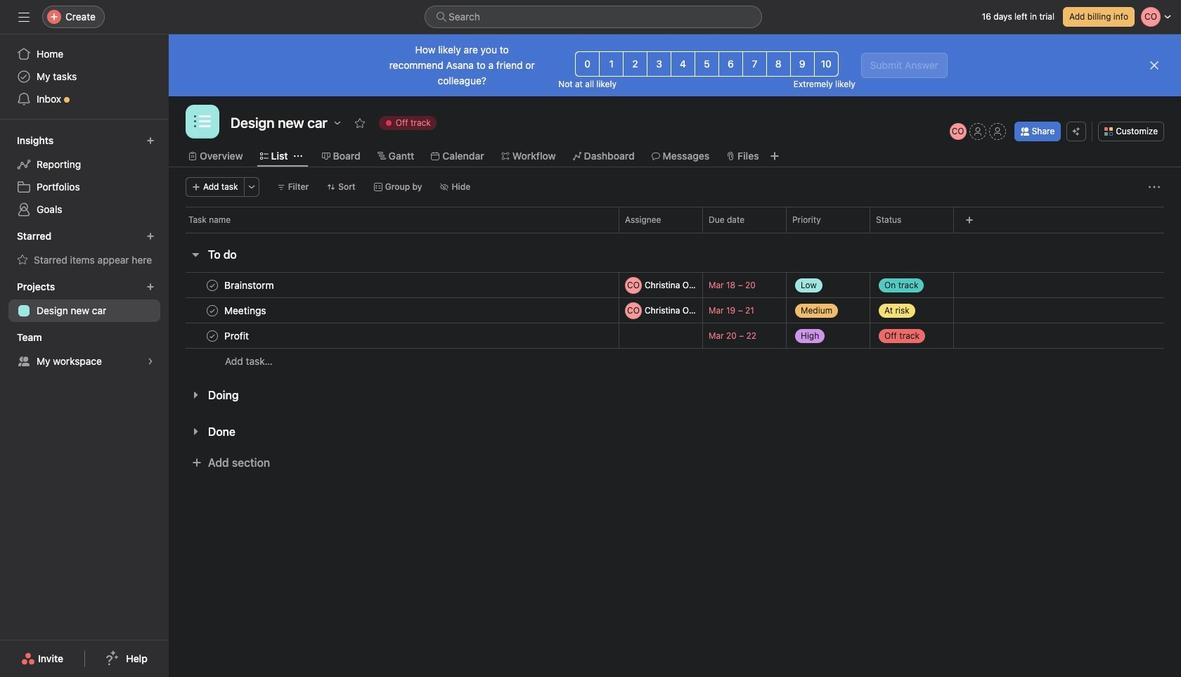 Task type: locate. For each thing, give the bounding box(es) containing it.
add items to starred image
[[146, 232, 155, 240]]

add to starred image
[[354, 117, 365, 129]]

starred element
[[0, 224, 169, 274]]

mark complete checkbox left task name text box
[[204, 327, 221, 344]]

brainstorm cell
[[169, 272, 619, 298]]

2 mark complete checkbox from the top
[[204, 327, 221, 344]]

Mark complete checkbox
[[204, 277, 221, 294], [204, 327, 221, 344]]

expand task list for this group image
[[190, 426, 201, 437]]

1 vertical spatial task name text field
[[221, 303, 270, 317]]

insights element
[[0, 128, 169, 224]]

mark complete image inside profit 'cell'
[[204, 327, 221, 344]]

mark complete image inside meetings "cell"
[[204, 302, 221, 319]]

row
[[169, 207, 1181, 233], [186, 232, 1164, 233], [169, 272, 1181, 298], [169, 297, 1181, 323], [169, 323, 1181, 349], [169, 348, 1181, 374]]

None radio
[[647, 51, 672, 77], [695, 51, 719, 77], [719, 51, 743, 77], [766, 51, 791, 77], [647, 51, 672, 77], [695, 51, 719, 77], [719, 51, 743, 77], [766, 51, 791, 77]]

1 task name text field from the top
[[221, 278, 278, 292]]

task name text field inside meetings "cell"
[[221, 303, 270, 317]]

task name text field up task name text box
[[221, 303, 270, 317]]

mark complete image down mark complete icon
[[204, 302, 221, 319]]

task name text field for mark complete checkbox
[[221, 303, 270, 317]]

list box
[[425, 6, 762, 28]]

2 mark complete image from the top
[[204, 327, 221, 344]]

task name text field inside brainstorm cell
[[221, 278, 278, 292]]

Task name text field
[[221, 278, 278, 292], [221, 303, 270, 317]]

0 vertical spatial mark complete image
[[204, 302, 221, 319]]

mark complete image left task name text box
[[204, 327, 221, 344]]

1 vertical spatial mark complete image
[[204, 327, 221, 344]]

new insights image
[[146, 136, 155, 145]]

0 vertical spatial task name text field
[[221, 278, 278, 292]]

mark complete image for mark complete checkbox
[[204, 302, 221, 319]]

task name text field right mark complete icon
[[221, 278, 278, 292]]

1 mark complete checkbox from the top
[[204, 277, 221, 294]]

Task name text field
[[221, 329, 253, 343]]

mark complete image
[[204, 302, 221, 319], [204, 327, 221, 344]]

1 mark complete image from the top
[[204, 302, 221, 319]]

mark complete checkbox inside profit 'cell'
[[204, 327, 221, 344]]

profit cell
[[169, 323, 619, 349]]

mark complete checkbox inside brainstorm cell
[[204, 277, 221, 294]]

mark complete checkbox up mark complete checkbox
[[204, 277, 221, 294]]

task name text field for mark complete option inside brainstorm cell
[[221, 278, 278, 292]]

projects element
[[0, 274, 169, 325]]

add tab image
[[769, 150, 780, 162]]

0 vertical spatial mark complete checkbox
[[204, 277, 221, 294]]

global element
[[0, 34, 169, 119]]

dismiss image
[[1149, 60, 1160, 71]]

header to do tree grid
[[169, 272, 1181, 374]]

1 vertical spatial mark complete checkbox
[[204, 327, 221, 344]]

option group
[[575, 51, 839, 77]]

new project or portfolio image
[[146, 283, 155, 291]]

more actions image
[[1149, 181, 1160, 193]]

2 task name text field from the top
[[221, 303, 270, 317]]

mark complete checkbox for brainstorm cell on the top
[[204, 277, 221, 294]]

None radio
[[575, 51, 600, 77], [599, 51, 624, 77], [623, 51, 648, 77], [671, 51, 695, 77], [742, 51, 767, 77], [790, 51, 815, 77], [814, 51, 839, 77], [575, 51, 600, 77], [599, 51, 624, 77], [623, 51, 648, 77], [671, 51, 695, 77], [742, 51, 767, 77], [790, 51, 815, 77], [814, 51, 839, 77]]



Task type: vqa. For each thing, say whether or not it's contained in the screenshot.
Mark complete icon to the top
yes



Task type: describe. For each thing, give the bounding box(es) containing it.
list image
[[194, 113, 211, 130]]

manage project members image
[[950, 123, 967, 140]]

add field image
[[965, 216, 974, 224]]

collapse task list for this group image
[[190, 249, 201, 260]]

more actions image
[[247, 183, 256, 191]]

Mark complete checkbox
[[204, 302, 221, 319]]

mark complete image for mark complete option inside profit 'cell'
[[204, 327, 221, 344]]

see details, my workspace image
[[146, 357, 155, 366]]

mark complete checkbox for profit 'cell'
[[204, 327, 221, 344]]

teams element
[[0, 325, 169, 375]]

tab actions image
[[294, 152, 302, 160]]

meetings cell
[[169, 297, 619, 323]]

mark complete image
[[204, 277, 221, 294]]

ask ai image
[[1072, 127, 1081, 136]]

hide sidebar image
[[18, 11, 30, 23]]

expand task list for this group image
[[190, 390, 201, 401]]



